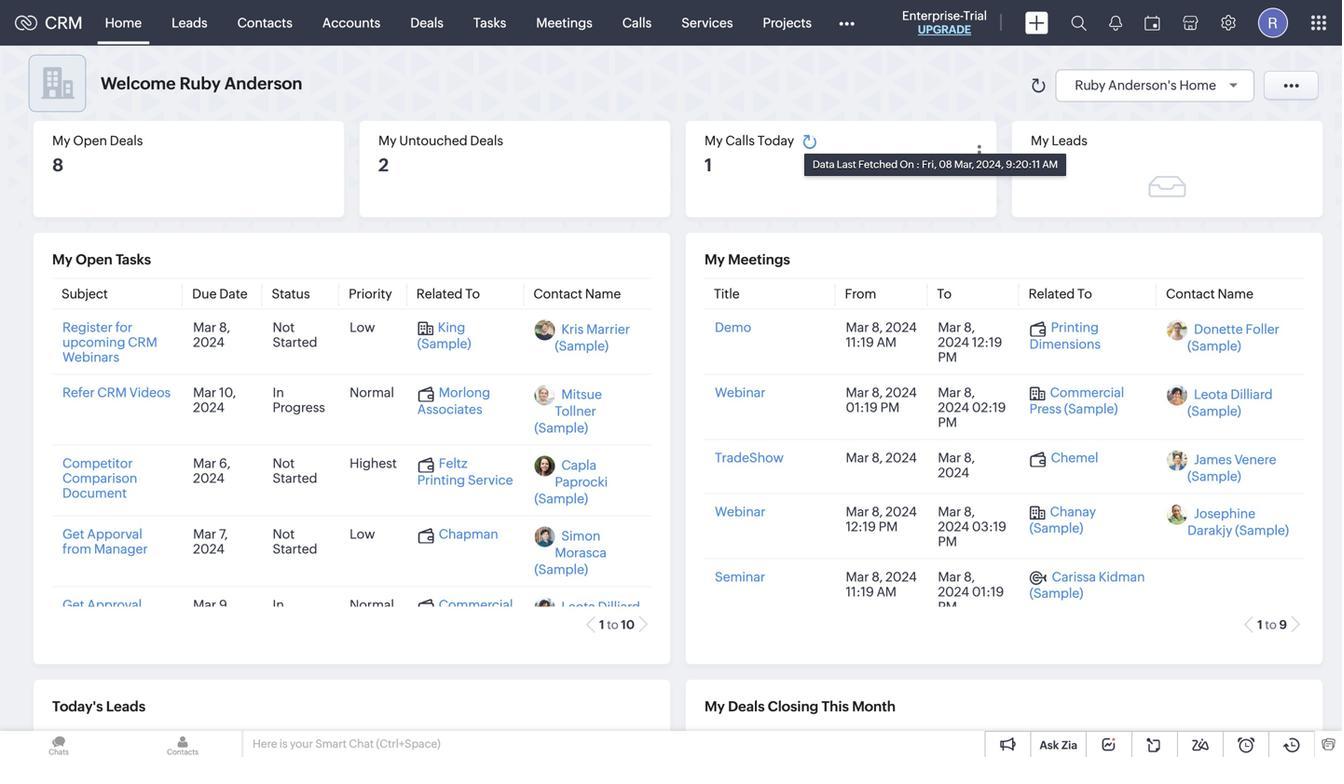 Task type: vqa. For each thing, say whether or not it's contained in the screenshot.


Task type: locate. For each thing, give the bounding box(es) containing it.
calls left the today
[[726, 133, 755, 148]]

crm right the refer
[[97, 385, 127, 400]]

leads
[[172, 15, 208, 30], [1052, 133, 1088, 148], [106, 699, 146, 716]]

get for get apporval from manager
[[62, 527, 84, 542]]

not started for 7,
[[273, 527, 317, 557]]

dimensions
[[1030, 337, 1101, 352]]

2024 inside mar 8, 2024 03:19 pm
[[938, 520, 970, 535]]

2 progress from the top
[[273, 613, 325, 628]]

2 to from the left
[[1265, 619, 1277, 633]]

started for mar 7, 2024
[[273, 542, 317, 557]]

2 not from the top
[[273, 456, 295, 471]]

leota dilliard (sample) link up james
[[1188, 387, 1273, 419]]

(sample) down the chanay
[[1030, 521, 1084, 536]]

leota dilliard (sample)
[[1188, 387, 1273, 419], [555, 600, 640, 632]]

2024 inside mar 10, 2024
[[193, 400, 225, 415]]

2 11:19 from the top
[[846, 585, 874, 600]]

0 horizontal spatial contact name link
[[534, 287, 621, 302]]

0 vertical spatial in progress
[[273, 385, 325, 415]]

my open tasks
[[52, 252, 151, 268]]

1 name from the left
[[585, 287, 621, 302]]

started for mar 6, 2024
[[273, 471, 317, 486]]

pm left 02:19
[[938, 415, 957, 430]]

2 manager from the top
[[94, 613, 148, 628]]

to up printing dimensions
[[1078, 287, 1092, 302]]

3 not started from the top
[[273, 527, 317, 557]]

my up 9:20:11
[[1031, 133, 1049, 148]]

my for my meetings
[[705, 252, 725, 268]]

1 11:19 from the top
[[846, 335, 874, 350]]

not started down status
[[273, 320, 317, 350]]

0 vertical spatial commercial
[[1050, 385, 1125, 400]]

2 vertical spatial not started
[[273, 527, 317, 557]]

my for my untouched deals 2
[[379, 133, 397, 148]]

to for 1st related to "link" from right
[[1078, 287, 1092, 302]]

0 vertical spatial started
[[273, 335, 317, 350]]

1 vertical spatial webinar link
[[715, 505, 766, 520]]

in for 10,
[[273, 385, 284, 400]]

0 horizontal spatial crm
[[45, 13, 83, 32]]

open up subject
[[76, 252, 113, 268]]

0 horizontal spatial meetings
[[536, 15, 593, 30]]

1 left 10
[[599, 619, 605, 633]]

crm right logo
[[45, 13, 83, 32]]

tollner
[[555, 404, 596, 419]]

0 horizontal spatial calls
[[622, 15, 652, 30]]

low for chapman
[[350, 527, 375, 542]]

ruby down leads link in the top of the page
[[180, 74, 221, 93]]

get left apporval
[[62, 527, 84, 542]]

2024
[[886, 320, 917, 335], [193, 335, 225, 350], [938, 335, 970, 350], [886, 385, 917, 400], [193, 400, 225, 415], [938, 400, 970, 415], [886, 451, 917, 466], [938, 466, 970, 481], [193, 471, 225, 486], [886, 505, 917, 520], [938, 520, 970, 535], [193, 542, 225, 557], [886, 570, 917, 585], [938, 585, 970, 600], [193, 613, 225, 628]]

0 vertical spatial open
[[73, 133, 107, 148]]

0 vertical spatial mar 8, 2024 01:19 pm
[[846, 385, 917, 415]]

get apporval from manager
[[62, 527, 148, 557]]

0 vertical spatial webinar link
[[715, 385, 766, 400]]

foller
[[1246, 322, 1280, 337]]

related to up the king
[[417, 287, 480, 302]]

not down status link
[[273, 320, 295, 335]]

0 vertical spatial leota
[[1194, 387, 1228, 402]]

progress right 9,
[[273, 613, 325, 628]]

0 vertical spatial mar 8, 2024 12:19 pm
[[938, 320, 1003, 365]]

leota dilliard (sample) up james
[[1188, 387, 1273, 419]]

in right 9,
[[273, 598, 284, 613]]

am for mar 8, 2024 12:19 pm
[[877, 335, 897, 350]]

contact name link up kris
[[534, 287, 621, 302]]

crm
[[45, 13, 83, 32], [128, 335, 157, 350], [97, 385, 127, 400]]

1 vertical spatial get
[[62, 598, 84, 613]]

(sample) down james
[[1188, 469, 1242, 484]]

progress right 10,
[[273, 400, 325, 415]]

1 for 1 to 10
[[599, 619, 605, 633]]

tasks
[[473, 15, 506, 30], [116, 252, 151, 268]]

manager inside get approval from manager
[[94, 613, 148, 628]]

3 not from the top
[[273, 527, 295, 542]]

1 to from the left
[[607, 619, 619, 633]]

1
[[705, 155, 712, 175], [599, 619, 605, 633], [1258, 619, 1263, 633]]

2 get from the top
[[62, 598, 84, 613]]

register
[[62, 320, 113, 335]]

from for apporval
[[62, 542, 91, 557]]

to
[[607, 619, 619, 633], [1265, 619, 1277, 633]]

open down 'welcome'
[[73, 133, 107, 148]]

02:19
[[972, 400, 1006, 415]]

pm up mar 8, 2024 02:19 pm
[[938, 350, 957, 365]]

1 vertical spatial home
[[1180, 78, 1217, 93]]

not started right 6, at the left bottom
[[273, 456, 317, 486]]

deals left tasks 'link'
[[410, 15, 444, 30]]

1 horizontal spatial contact name link
[[1166, 287, 1254, 302]]

my inside "my open deals 8"
[[52, 133, 70, 148]]

1 horizontal spatial dilliard
[[1231, 387, 1273, 402]]

0 vertical spatial press
[[1030, 402, 1062, 417]]

mar 8, 2024 11:19 am
[[846, 320, 917, 350], [846, 570, 917, 600]]

2 related to from the left
[[1029, 287, 1092, 302]]

due date
[[192, 287, 248, 302]]

open inside "my open deals 8"
[[73, 133, 107, 148]]

1 vertical spatial press
[[417, 615, 449, 630]]

pm inside mar 8, 2024 02:19 pm
[[938, 415, 957, 430]]

capla
[[562, 458, 597, 473]]

1 vertical spatial progress
[[273, 613, 325, 628]]

0 horizontal spatial 12:19
[[846, 520, 876, 535]]

fetched
[[859, 159, 898, 171]]

my for my leads
[[1031, 133, 1049, 148]]

to for my meetings
[[1265, 619, 1277, 633]]

2 in progress from the top
[[273, 598, 325, 628]]

0 vertical spatial printing
[[1051, 320, 1099, 335]]

2 not started from the top
[[273, 456, 317, 486]]

mar inside mar 8, 2024 03:19 pm
[[938, 505, 961, 520]]

started down status
[[273, 335, 317, 350]]

1 manager from the top
[[94, 542, 148, 557]]

2 horizontal spatial leads
[[1052, 133, 1088, 148]]

subject link
[[62, 287, 108, 302]]

2 in from the top
[[273, 598, 284, 613]]

pm for chanay (sample)
[[938, 535, 957, 550]]

capla paprocki (sample)
[[534, 458, 608, 507]]

dilliard down donette foller (sample) link
[[1231, 387, 1273, 402]]

commercial inside commercial press (sample)
[[1050, 385, 1125, 400]]

normal for commercial press
[[350, 598, 394, 613]]

0 horizontal spatial press
[[417, 615, 449, 630]]

ruby left anderson's
[[1075, 78, 1106, 93]]

1 vertical spatial low
[[350, 527, 375, 542]]

2 vertical spatial started
[[273, 542, 317, 557]]

deals link
[[396, 0, 459, 45]]

dilliard up 1 to 10
[[598, 600, 640, 615]]

to
[[465, 287, 480, 302], [937, 287, 952, 302], [1078, 287, 1092, 302]]

pm for carissa kidman (sample)
[[938, 600, 957, 615]]

printing down feltz
[[417, 473, 465, 488]]

1 webinar link from the top
[[715, 385, 766, 400]]

crm right upcoming
[[128, 335, 157, 350]]

leota dilliard (sample) link down "morasca"
[[555, 600, 640, 632]]

to for 2nd related to "link" from right
[[465, 287, 480, 302]]

(sample) left 10
[[555, 617, 609, 632]]

normal for morlong associates
[[350, 385, 394, 400]]

(sample) down "carissa" at right bottom
[[1030, 586, 1084, 601]]

ask
[[1040, 740, 1059, 752]]

meetings
[[536, 15, 593, 30], [728, 252, 790, 268]]

webinar down demo
[[715, 385, 766, 400]]

1 contact name from the left
[[534, 287, 621, 302]]

apporval
[[87, 527, 142, 542]]

not right 6, at the left bottom
[[273, 456, 295, 471]]

from down document
[[62, 542, 91, 557]]

1 low from the top
[[350, 320, 375, 335]]

tasks up for
[[116, 252, 151, 268]]

leota dilliard (sample) link
[[1188, 387, 1273, 419], [555, 600, 640, 632]]

open for deals
[[73, 133, 107, 148]]

leota for the bottom leota dilliard (sample) link
[[562, 600, 595, 615]]

low down the highest
[[350, 527, 375, 542]]

(sample) inside the capla paprocki (sample)
[[534, 492, 588, 507]]

0 vertical spatial not
[[273, 320, 295, 335]]

started right '7,'
[[273, 542, 317, 557]]

in progress
[[273, 385, 325, 415], [273, 598, 325, 628]]

0 horizontal spatial dilliard
[[598, 600, 640, 615]]

11:19
[[846, 335, 874, 350], [846, 585, 874, 600]]

my for my calls today
[[705, 133, 723, 148]]

name up marrier
[[585, 287, 621, 302]]

1 in from the top
[[273, 385, 284, 400]]

2 contact name from the left
[[1166, 287, 1254, 302]]

2 horizontal spatial to
[[1078, 287, 1092, 302]]

leota
[[1194, 387, 1228, 402], [562, 600, 595, 615]]

normal
[[350, 385, 394, 400], [350, 598, 394, 613]]

1 vertical spatial crm
[[128, 335, 157, 350]]

my up 2
[[379, 133, 397, 148]]

contact name link up donette
[[1166, 287, 1254, 302]]

2 normal from the top
[[350, 598, 394, 613]]

webinar link down tradeshow
[[715, 505, 766, 520]]

not right '7,'
[[273, 527, 295, 542]]

11:19 for mar 8, 2024 01:19 pm
[[846, 585, 874, 600]]

1 horizontal spatial 12:19
[[972, 335, 1003, 350]]

0 horizontal spatial 01:19
[[846, 400, 878, 415]]

videos
[[129, 385, 171, 400]]

0 horizontal spatial commercial
[[439, 598, 513, 613]]

press for commercial press
[[417, 615, 449, 630]]

get inside get apporval from manager
[[62, 527, 84, 542]]

1 in progress from the top
[[273, 385, 325, 415]]

james
[[1194, 453, 1232, 468]]

1 vertical spatial leota
[[562, 600, 595, 615]]

leads for today's leads
[[106, 699, 146, 716]]

related to link up printing dimensions
[[1029, 287, 1092, 302]]

2 related from the left
[[1029, 287, 1075, 302]]

ruby anderson's home link
[[1075, 78, 1245, 93]]

pm for commercial press (sample)
[[938, 415, 957, 430]]

related for 1st related to "link" from right
[[1029, 287, 1075, 302]]

tradeshow
[[715, 451, 784, 466]]

1 mar 8, 2024 11:19 am from the top
[[846, 320, 917, 350]]

1 related from the left
[[417, 287, 463, 302]]

(sample) up chemel
[[1064, 402, 1118, 417]]

1 vertical spatial in
[[273, 598, 284, 613]]

create menu element
[[1014, 0, 1060, 45]]

0 horizontal spatial related
[[417, 287, 463, 302]]

related to
[[417, 287, 480, 302], [1029, 287, 1092, 302]]

calls left services
[[622, 15, 652, 30]]

kris marrier (sample) link
[[555, 322, 630, 354]]

1 vertical spatial normal
[[350, 598, 394, 613]]

deals left closing at the right bottom of page
[[728, 699, 765, 716]]

1 from from the top
[[62, 542, 91, 557]]

0 horizontal spatial mar 8, 2024 01:19 pm
[[846, 385, 917, 415]]

am for mar 8, 2024 01:19 pm
[[877, 585, 897, 600]]

1 vertical spatial manager
[[94, 613, 148, 628]]

0 horizontal spatial leads
[[106, 699, 146, 716]]

contact up donette
[[1166, 287, 1215, 302]]

name for first contact name 'link' from right
[[1218, 287, 1254, 302]]

2 horizontal spatial crm
[[128, 335, 157, 350]]

comparison
[[62, 471, 137, 486]]

mar 8, 2024 01:19 pm down mar 8, 2024 03:19 pm
[[938, 570, 1004, 615]]

2 webinar from the top
[[715, 505, 766, 520]]

0 horizontal spatial mar 8, 2024
[[193, 320, 230, 350]]

1 vertical spatial 11:19
[[846, 585, 874, 600]]

to up the king
[[465, 287, 480, 302]]

in right 10,
[[273, 385, 284, 400]]

contact name up donette
[[1166, 287, 1254, 302]]

home right anderson's
[[1180, 78, 1217, 93]]

dilliard for the bottom leota dilliard (sample) link
[[598, 600, 640, 615]]

in progress right 9,
[[273, 598, 325, 628]]

1 not started from the top
[[273, 320, 317, 350]]

1 to from the left
[[465, 287, 480, 302]]

commercial press
[[417, 598, 513, 630]]

commercial inside commercial press
[[439, 598, 513, 613]]

1 contact from the left
[[534, 287, 583, 302]]

1 horizontal spatial name
[[1218, 287, 1254, 302]]

2 contact name link from the left
[[1166, 287, 1254, 302]]

home up 'welcome'
[[105, 15, 142, 30]]

in progress for 10,
[[273, 385, 325, 415]]

(sample) down the king
[[417, 336, 471, 351]]

manager for apporval
[[94, 542, 148, 557]]

projects link
[[748, 0, 827, 45]]

leota down "morasca"
[[562, 600, 595, 615]]

leota for topmost leota dilliard (sample) link
[[1194, 387, 1228, 402]]

2024 inside the mar 6, 2024
[[193, 471, 225, 486]]

get inside get approval from manager
[[62, 598, 84, 613]]

to left 10
[[607, 619, 619, 633]]

2024 inside mar 8, 2024 02:19 pm
[[938, 400, 970, 415]]

signals image
[[1109, 15, 1122, 31]]

1 horizontal spatial leota
[[1194, 387, 1228, 402]]

(sample) inside chanay (sample)
[[1030, 521, 1084, 536]]

from inside get approval from manager
[[62, 613, 91, 628]]

simon morasca (sample) link
[[534, 529, 607, 578]]

mar,
[[955, 159, 975, 171]]

(sample) down "tollner"
[[534, 421, 588, 436]]

to right from
[[937, 287, 952, 302]]

webinar link for 01:19
[[715, 385, 766, 400]]

(sample) down josephine
[[1236, 523, 1289, 538]]

kidman
[[1099, 570, 1145, 585]]

2 webinar link from the top
[[715, 505, 766, 520]]

my up title link
[[705, 252, 725, 268]]

1 get from the top
[[62, 527, 84, 542]]

1 horizontal spatial to
[[1265, 619, 1277, 633]]

commercial down chapman
[[439, 598, 513, 613]]

1 vertical spatial webinar
[[715, 505, 766, 520]]

1 horizontal spatial leota dilliard (sample) link
[[1188, 387, 1273, 419]]

carissa
[[1052, 570, 1096, 585]]

darakjy
[[1188, 523, 1233, 538]]

mar 8, 2024 for not
[[193, 320, 230, 350]]

webinar down tradeshow
[[715, 505, 766, 520]]

1 horizontal spatial leota dilliard (sample)
[[1188, 387, 1273, 419]]

get approval from manager link
[[62, 598, 148, 628]]

josephine darakjy (sample)
[[1188, 507, 1289, 538]]

2024 inside mar 7, 2024
[[193, 542, 225, 557]]

2 from from the top
[[62, 613, 91, 628]]

mar 8, 2024 11:19 am for mar 8, 2024 12:19 pm
[[846, 320, 917, 350]]

pm down mar 8, 2024 03:19 pm
[[938, 600, 957, 615]]

name up donette
[[1218, 287, 1254, 302]]

0 vertical spatial tasks
[[473, 15, 506, 30]]

chanay (sample)
[[1030, 505, 1096, 536]]

manager up approval
[[94, 542, 148, 557]]

pm left mar 8, 2024 03:19 pm
[[879, 520, 898, 535]]

contact name
[[534, 287, 621, 302], [1166, 287, 1254, 302]]

2 contact from the left
[[1166, 287, 1215, 302]]

0 vertical spatial am
[[1043, 159, 1058, 171]]

to link
[[937, 287, 952, 302]]

my up 8
[[52, 133, 70, 148]]

commercial
[[1050, 385, 1125, 400], [439, 598, 513, 613]]

commercial down dimensions
[[1050, 385, 1125, 400]]

2 mar 8, 2024 11:19 am from the top
[[846, 570, 917, 600]]

1 vertical spatial mar 8, 2024 01:19 pm
[[938, 570, 1004, 615]]

data
[[813, 159, 835, 171]]

related to link up the king
[[417, 287, 480, 302]]

2024,
[[977, 159, 1004, 171]]

08
[[939, 159, 952, 171]]

press inside commercial press
[[417, 615, 449, 630]]

contacts image
[[124, 732, 241, 758]]

mar 8, 2024 03:19 pm
[[938, 505, 1007, 550]]

leads for my leads
[[1052, 133, 1088, 148]]

my calls today
[[705, 133, 794, 148]]

related to up printing dimensions
[[1029, 287, 1092, 302]]

welcome
[[101, 74, 176, 93]]

8,
[[219, 320, 230, 335], [872, 320, 883, 335], [964, 320, 975, 335], [872, 385, 883, 400], [964, 385, 975, 400], [872, 451, 883, 466], [964, 451, 975, 466], [872, 505, 883, 520], [964, 505, 975, 520], [872, 570, 883, 585], [964, 570, 975, 585]]

2 horizontal spatial mar 8, 2024
[[938, 451, 975, 481]]

printing up dimensions
[[1051, 320, 1099, 335]]

deals inside "my open deals 8"
[[110, 133, 143, 148]]

0 horizontal spatial name
[[585, 287, 621, 302]]

0 vertical spatial 01:19
[[846, 400, 878, 415]]

contact name up kris
[[534, 287, 621, 302]]

1 horizontal spatial tasks
[[473, 15, 506, 30]]

(sample) inside simon morasca (sample)
[[534, 563, 588, 578]]

1 progress from the top
[[273, 400, 325, 415]]

0 vertical spatial calls
[[622, 15, 652, 30]]

1 vertical spatial 01:19
[[972, 585, 1004, 600]]

3 started from the top
[[273, 542, 317, 557]]

started right 6, at the left bottom
[[273, 471, 317, 486]]

not started right '7,'
[[273, 527, 317, 557]]

today
[[758, 133, 794, 148]]

1 vertical spatial started
[[273, 471, 317, 486]]

tasks inside 'link'
[[473, 15, 506, 30]]

meetings left calls link
[[536, 15, 593, 30]]

1 normal from the top
[[350, 385, 394, 400]]

status link
[[272, 287, 310, 302]]

0 vertical spatial crm
[[45, 13, 83, 32]]

1 horizontal spatial mar 8, 2024 01:19 pm
[[938, 570, 1004, 615]]

(sample) inside carissa kidman (sample)
[[1030, 586, 1084, 601]]

1 vertical spatial leads
[[1052, 133, 1088, 148]]

from down the get apporval from manager link
[[62, 613, 91, 628]]

contact name for first contact name 'link' from right
[[1166, 287, 1254, 302]]

not for 6,
[[273, 456, 295, 471]]

(sample) down "morasca"
[[534, 563, 588, 578]]

(sample) inside donette foller (sample)
[[1188, 339, 1242, 354]]

chapman link
[[417, 527, 499, 544]]

2 started from the top
[[273, 471, 317, 486]]

mar 8, 2024 01:19 pm left mar 8, 2024 02:19 pm
[[846, 385, 917, 415]]

pm inside mar 8, 2024 03:19 pm
[[938, 535, 957, 550]]

1 horizontal spatial commercial
[[1050, 385, 1125, 400]]

0 horizontal spatial leota
[[562, 600, 595, 615]]

1 horizontal spatial calls
[[726, 133, 755, 148]]

my left the today
[[705, 133, 723, 148]]

1 vertical spatial commercial
[[439, 598, 513, 613]]

mar 8, 2024 12:19 pm down to link
[[938, 320, 1003, 365]]

1 horizontal spatial home
[[1180, 78, 1217, 93]]

meetings up title link
[[728, 252, 790, 268]]

7,
[[219, 527, 228, 542]]

0 vertical spatial progress
[[273, 400, 325, 415]]

1 vertical spatial mar 8, 2024 11:19 am
[[846, 570, 917, 600]]

mar 8, 2024 for mar
[[846, 451, 917, 466]]

0 horizontal spatial contact
[[534, 287, 583, 302]]

manager
[[94, 542, 148, 557], [94, 613, 148, 628]]

1 vertical spatial am
[[877, 335, 897, 350]]

2 horizontal spatial 1
[[1258, 619, 1263, 633]]

12:19
[[972, 335, 1003, 350], [846, 520, 876, 535]]

webinar for mar 8, 2024 01:19 pm
[[715, 385, 766, 400]]

press for commercial press (sample)
[[1030, 402, 1062, 417]]

0 horizontal spatial related to link
[[417, 287, 480, 302]]

1 vertical spatial open
[[76, 252, 113, 268]]

01:19
[[846, 400, 878, 415], [972, 585, 1004, 600]]

2 name from the left
[[1218, 287, 1254, 302]]

(sample)
[[417, 336, 471, 351], [555, 339, 609, 354], [1188, 339, 1242, 354], [1064, 402, 1118, 417], [1188, 404, 1242, 419], [534, 421, 588, 436], [1188, 469, 1242, 484], [534, 492, 588, 507], [1030, 521, 1084, 536], [1236, 523, 1289, 538], [534, 563, 588, 578], [1030, 586, 1084, 601], [555, 617, 609, 632]]

1 related to from the left
[[417, 287, 480, 302]]

progress for mar 9, 2024
[[273, 613, 325, 628]]

get left approval
[[62, 598, 84, 613]]

press down chapman link
[[417, 615, 449, 630]]

3 to from the left
[[1078, 287, 1092, 302]]

chats image
[[0, 732, 117, 758]]

1 horizontal spatial related to
[[1029, 287, 1092, 302]]

chapman
[[439, 527, 499, 542]]

1 not from the top
[[273, 320, 295, 335]]

manager inside get apporval from manager
[[94, 542, 148, 557]]

0 horizontal spatial to
[[607, 619, 619, 633]]

2 vertical spatial leads
[[106, 699, 146, 716]]

1 horizontal spatial related to link
[[1029, 287, 1092, 302]]

my left closing at the right bottom of page
[[705, 699, 725, 716]]

2 low from the top
[[350, 527, 375, 542]]

(sample) down donette
[[1188, 339, 1242, 354]]

from inside get apporval from manager
[[62, 542, 91, 557]]

this
[[822, 699, 849, 716]]

pm left "03:19"
[[938, 535, 957, 550]]

1 down 'my calls today'
[[705, 155, 712, 175]]

to for my open tasks
[[607, 619, 619, 633]]

profile image
[[1259, 8, 1288, 38]]

crm inside register for upcoming crm webinars
[[128, 335, 157, 350]]

0 horizontal spatial home
[[105, 15, 142, 30]]

1 horizontal spatial crm
[[97, 385, 127, 400]]

to left 9
[[1265, 619, 1277, 633]]

0 horizontal spatial mar 8, 2024 12:19 pm
[[846, 505, 917, 535]]

my meetings
[[705, 252, 790, 268]]

my for my open deals 8
[[52, 133, 70, 148]]

1 horizontal spatial contact name
[[1166, 287, 1254, 302]]

related up printing dimensions
[[1029, 287, 1075, 302]]

deals right "untouched"
[[470, 133, 503, 148]]

1 webinar from the top
[[715, 385, 766, 400]]

1 horizontal spatial contact
[[1166, 287, 1215, 302]]

leota down donette foller (sample) link
[[1194, 387, 1228, 402]]

press up the chemel link
[[1030, 402, 1062, 417]]

mar 9, 2024
[[193, 598, 230, 628]]

0 horizontal spatial ruby
[[180, 74, 221, 93]]

1 left 9
[[1258, 619, 1263, 633]]

related up the king
[[417, 287, 463, 302]]

1 vertical spatial leota dilliard (sample) link
[[555, 600, 640, 632]]

1 horizontal spatial press
[[1030, 402, 1062, 417]]

pm
[[938, 350, 957, 365], [881, 400, 900, 415], [938, 415, 957, 430], [879, 520, 898, 535], [938, 535, 957, 550], [938, 600, 957, 615]]

my
[[52, 133, 70, 148], [379, 133, 397, 148], [705, 133, 723, 148], [1031, 133, 1049, 148], [52, 252, 73, 268], [705, 252, 725, 268], [705, 699, 725, 716]]

press inside commercial press (sample)
[[1030, 402, 1062, 417]]

my inside my untouched deals 2
[[379, 133, 397, 148]]

deals
[[410, 15, 444, 30], [110, 133, 143, 148], [470, 133, 503, 148], [728, 699, 765, 716]]

1 vertical spatial not
[[273, 456, 295, 471]]

0 vertical spatial low
[[350, 320, 375, 335]]

1 started from the top
[[273, 335, 317, 350]]

printing dimensions
[[1030, 320, 1101, 352]]

Other Modules field
[[827, 8, 867, 38]]

manager down the get apporval from manager link
[[94, 613, 148, 628]]

0 horizontal spatial to
[[465, 287, 480, 302]]



Task type: describe. For each thing, give the bounding box(es) containing it.
1 for 1 to 9
[[1258, 619, 1263, 633]]

1 horizontal spatial mar 8, 2024 12:19 pm
[[938, 320, 1003, 365]]

projects
[[763, 15, 812, 30]]

my deals closing this month
[[705, 699, 896, 716]]

simon morasca (sample)
[[534, 529, 607, 578]]

carissa kidman (sample)
[[1030, 570, 1145, 601]]

8, inside mar 8, 2024 02:19 pm
[[964, 385, 975, 400]]

9,
[[219, 598, 230, 613]]

1 related to link from the left
[[417, 287, 480, 302]]

mar 8, 2024 02:19 pm
[[938, 385, 1006, 430]]

approval
[[87, 598, 142, 613]]

manager for approval
[[94, 613, 148, 628]]

feltz printing service
[[417, 456, 513, 488]]

my untouched deals 2
[[379, 133, 503, 175]]

mar 7, 2024
[[193, 527, 228, 557]]

welcome ruby anderson
[[101, 74, 303, 93]]

tradeshow link
[[715, 451, 784, 466]]

donette foller (sample) link
[[1188, 322, 1280, 354]]

signals element
[[1098, 0, 1134, 46]]

name for 1st contact name 'link' from the left
[[585, 287, 621, 302]]

1 vertical spatial tasks
[[116, 252, 151, 268]]

tasks link
[[459, 0, 521, 45]]

kris
[[562, 322, 584, 337]]

refer crm videos link
[[62, 385, 171, 400]]

(sample) inside the 'kris marrier (sample)'
[[555, 339, 609, 354]]

donette foller (sample)
[[1188, 322, 1280, 354]]

from
[[845, 287, 877, 302]]

in progress for 9,
[[273, 598, 325, 628]]

feltz printing service link
[[417, 456, 513, 488]]

anderson's
[[1109, 78, 1177, 93]]

1 horizontal spatial leads
[[172, 15, 208, 30]]

2 related to link from the left
[[1029, 287, 1092, 302]]

search element
[[1060, 0, 1098, 46]]

service
[[468, 473, 513, 488]]

create menu image
[[1025, 12, 1049, 34]]

mar 10, 2024
[[193, 385, 236, 415]]

1 contact name link from the left
[[534, 287, 621, 302]]

dilliard for topmost leota dilliard (sample) link
[[1231, 387, 1273, 402]]

associates
[[417, 402, 483, 417]]

from link
[[845, 287, 877, 302]]

mitsue
[[562, 387, 602, 402]]

mar inside the mar 6, 2024
[[193, 456, 216, 471]]

(sample) inside mitsue tollner (sample)
[[534, 421, 588, 436]]

morasca
[[555, 546, 607, 561]]

9
[[1280, 619, 1287, 633]]

0 vertical spatial home
[[105, 15, 142, 30]]

not for 7,
[[273, 527, 295, 542]]

profile element
[[1247, 0, 1300, 45]]

demo link
[[715, 320, 752, 335]]

1 for 1
[[705, 155, 712, 175]]

1 vertical spatial calls
[[726, 133, 755, 148]]

progress for mar 10, 2024
[[273, 400, 325, 415]]

carissa kidman (sample) link
[[1030, 570, 1145, 601]]

(sample) inside 'james venere (sample)'
[[1188, 469, 1242, 484]]

commercial press (sample) link
[[1030, 385, 1125, 417]]

refer
[[62, 385, 95, 400]]

month
[[852, 699, 896, 716]]

title link
[[714, 287, 740, 302]]

your
[[290, 738, 313, 751]]

1 horizontal spatial 01:19
[[972, 585, 1004, 600]]

priority link
[[349, 287, 392, 302]]

(sample) up james
[[1188, 404, 1242, 419]]

deals inside deals link
[[410, 15, 444, 30]]

closing
[[768, 699, 819, 716]]

1 vertical spatial 12:19
[[846, 520, 876, 535]]

printing dimensions link
[[1030, 320, 1101, 352]]

contact for 1st contact name 'link' from the left
[[534, 287, 583, 302]]

morlong associates
[[417, 385, 490, 417]]

chanay
[[1050, 505, 1096, 520]]

my for my open tasks
[[52, 252, 73, 268]]

accounts link
[[307, 0, 396, 45]]

(sample) inside the josephine darakjy (sample)
[[1236, 523, 1289, 538]]

logo image
[[15, 15, 37, 30]]

:
[[917, 159, 920, 171]]

related for 2nd related to "link" from right
[[417, 287, 463, 302]]

1 vertical spatial mar 8, 2024 12:19 pm
[[846, 505, 917, 535]]

smart
[[315, 738, 347, 751]]

commercial for commercial press (sample)
[[1050, 385, 1125, 400]]

mar inside mar 8, 2024 02:19 pm
[[938, 385, 961, 400]]

2024 inside mar 9, 2024
[[193, 613, 225, 628]]

james venere (sample) link
[[1188, 453, 1277, 484]]

webinar link for 12:19
[[715, 505, 766, 520]]

commercial press (sample)
[[1030, 385, 1125, 417]]

mar inside mar 9, 2024
[[193, 598, 216, 613]]

is
[[280, 738, 288, 751]]

contacts
[[237, 15, 293, 30]]

highest
[[350, 456, 397, 471]]

simon
[[562, 529, 601, 544]]

chemel
[[1051, 451, 1099, 466]]

(sample) inside commercial press (sample)
[[1064, 402, 1118, 417]]

last
[[837, 159, 857, 171]]

webinars
[[62, 350, 119, 365]]

date
[[219, 287, 248, 302]]

priority
[[349, 287, 392, 302]]

low for king (sample)
[[350, 320, 375, 335]]

contacts link
[[222, 0, 307, 45]]

pm left mar 8, 2024 02:19 pm
[[881, 400, 900, 415]]

josephine darakjy (sample) link
[[1188, 507, 1289, 538]]

register for upcoming crm webinars link
[[62, 320, 157, 365]]

webinar for mar 8, 2024 12:19 pm
[[715, 505, 766, 520]]

accounts
[[322, 15, 381, 30]]

competitor comparison document link
[[62, 456, 137, 501]]

started for mar 8, 2024
[[273, 335, 317, 350]]

mar inside mar 7, 2024
[[193, 527, 216, 542]]

open for tasks
[[76, 252, 113, 268]]

8
[[52, 155, 63, 175]]

mar inside mar 10, 2024
[[193, 385, 216, 400]]

commercial for commercial press
[[439, 598, 513, 613]]

enterprise-
[[902, 9, 964, 23]]

0 vertical spatial leota dilliard (sample) link
[[1188, 387, 1273, 419]]

not for 8,
[[273, 320, 295, 335]]

meetings link
[[521, 0, 608, 45]]

0 vertical spatial meetings
[[536, 15, 593, 30]]

from for approval
[[62, 613, 91, 628]]

james venere (sample)
[[1188, 453, 1277, 484]]

1 to 10
[[599, 619, 635, 633]]

11:19 for mar 8, 2024 12:19 pm
[[846, 335, 874, 350]]

refer crm videos
[[62, 385, 171, 400]]

mar 8, 2024 11:19 am for mar 8, 2024 01:19 pm
[[846, 570, 917, 600]]

not started for 8,
[[273, 320, 317, 350]]

1 horizontal spatial ruby
[[1075, 78, 1106, 93]]

chanay (sample) link
[[1030, 505, 1096, 536]]

pm for printing dimensions
[[938, 350, 957, 365]]

data last fetched on : fri, 08 mar, 2024, 9:20:11 am
[[813, 159, 1058, 171]]

0 vertical spatial 12:19
[[972, 335, 1003, 350]]

chat
[[349, 738, 374, 751]]

zia
[[1062, 740, 1078, 752]]

leads link
[[157, 0, 222, 45]]

03:19
[[972, 520, 1007, 535]]

king (sample) link
[[417, 320, 471, 351]]

contact for first contact name 'link' from right
[[1166, 287, 1215, 302]]

calendar image
[[1145, 15, 1161, 30]]

fri,
[[922, 159, 937, 171]]

2
[[379, 155, 389, 175]]

printing inside feltz printing service
[[417, 473, 465, 488]]

status
[[272, 287, 310, 302]]

contact name for 1st contact name 'link' from the left
[[534, 287, 621, 302]]

subject
[[62, 287, 108, 302]]

deals inside my untouched deals 2
[[470, 133, 503, 148]]

not started for 6,
[[273, 456, 317, 486]]

search image
[[1071, 15, 1087, 31]]

my for my deals closing this month
[[705, 699, 725, 716]]

2 to from the left
[[937, 287, 952, 302]]

services link
[[667, 0, 748, 45]]

marrier
[[587, 322, 630, 337]]

paprocki
[[555, 475, 608, 490]]

printing inside printing dimensions
[[1051, 320, 1099, 335]]

get for get approval from manager
[[62, 598, 84, 613]]

0 horizontal spatial leota dilliard (sample)
[[555, 600, 640, 632]]

due date link
[[192, 287, 248, 302]]

6,
[[219, 456, 231, 471]]

in for 9,
[[273, 598, 284, 613]]

1 vertical spatial meetings
[[728, 252, 790, 268]]

8, inside mar 8, 2024 03:19 pm
[[964, 505, 975, 520]]

2 vertical spatial crm
[[97, 385, 127, 400]]

get apporval from manager link
[[62, 527, 148, 557]]

(ctrl+space)
[[376, 738, 441, 751]]

upgrade
[[918, 23, 972, 36]]



